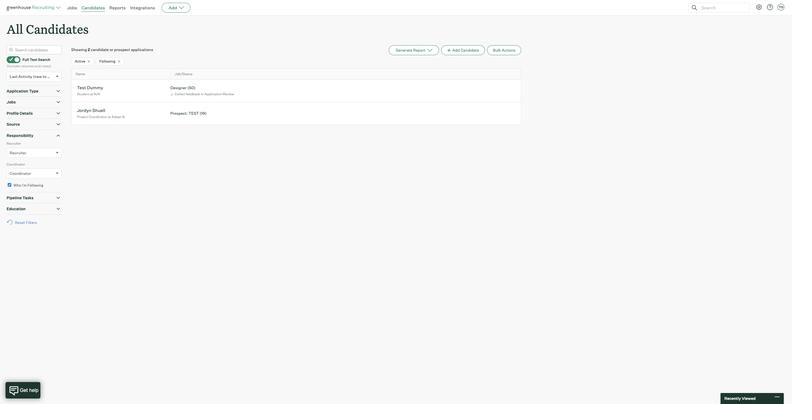 Task type: locate. For each thing, give the bounding box(es) containing it.
0 vertical spatial add
[[169, 5, 177, 10]]

job/status
[[175, 72, 193, 76]]

adept
[[112, 115, 121, 119]]

1 vertical spatial at
[[108, 115, 111, 119]]

test dummy link
[[77, 85, 103, 91]]

jobs
[[67, 5, 77, 10], [7, 100, 16, 105]]

application
[[7, 89, 28, 93], [205, 92, 222, 96]]

1 vertical spatial recruiter
[[10, 151, 26, 155]]

pipeline
[[7, 196, 22, 200]]

0 horizontal spatial jobs
[[7, 100, 16, 105]]

0 vertical spatial coordinator
[[89, 115, 107, 119]]

candidates
[[82, 5, 105, 10], [26, 21, 89, 37]]

generate report button
[[389, 45, 439, 55]]

application right in
[[205, 92, 222, 96]]

activity
[[18, 74, 32, 79]]

type
[[29, 89, 38, 93]]

jordyn
[[77, 108, 92, 113]]

at left adept
[[108, 115, 111, 119]]

ai
[[122, 115, 125, 119]]

in
[[201, 92, 204, 96]]

td button
[[778, 4, 785, 10]]

following down the or
[[99, 59, 116, 64]]

at inside test dummy student at n/a
[[90, 92, 93, 96]]

at left n/a
[[90, 92, 93, 96]]

(50)
[[188, 86, 196, 90]]

1 vertical spatial add
[[453, 48, 460, 53]]

prospect
[[114, 47, 130, 52]]

0 horizontal spatial following
[[28, 184, 43, 188]]

jobs left the candidates link
[[67, 5, 77, 10]]

shuell
[[92, 108, 105, 113]]

text
[[30, 57, 37, 62]]

name
[[76, 72, 85, 76]]

at inside jordyn shuell project coordinator at adept ai
[[108, 115, 111, 119]]

following right i'm
[[28, 184, 43, 188]]

test
[[77, 85, 86, 91]]

recruiter
[[7, 142, 21, 146], [10, 151, 26, 155]]

old)
[[47, 74, 54, 79]]

application down last
[[7, 89, 28, 93]]

reports link
[[109, 5, 126, 10]]

review
[[223, 92, 234, 96]]

prospect:
[[170, 111, 188, 116]]

bulk actions
[[493, 48, 516, 53]]

0 vertical spatial at
[[90, 92, 93, 96]]

full text search (includes resumes and notes)
[[7, 57, 51, 68]]

showing 2 candidate or prospect applications
[[71, 47, 153, 52]]

coordinator
[[89, 115, 107, 119], [7, 162, 25, 167], [10, 171, 31, 176]]

recently viewed
[[725, 397, 756, 402]]

last
[[10, 74, 18, 79]]

0 horizontal spatial application
[[7, 89, 28, 93]]

bulk
[[493, 48, 501, 53]]

1 horizontal spatial add
[[453, 48, 460, 53]]

reset filters
[[15, 221, 37, 225]]

1 horizontal spatial at
[[108, 115, 111, 119]]

1 horizontal spatial application
[[205, 92, 222, 96]]

2
[[88, 47, 90, 52]]

candidate
[[461, 48, 479, 53]]

viewed
[[742, 397, 756, 402]]

configure image
[[756, 4, 763, 10]]

0 vertical spatial jobs
[[67, 5, 77, 10]]

0 vertical spatial candidates
[[82, 5, 105, 10]]

integrations
[[130, 5, 155, 10]]

add inside popup button
[[169, 5, 177, 10]]

generate report
[[396, 48, 426, 53]]

dummy
[[87, 85, 103, 91]]

all candidates
[[7, 21, 89, 37]]

1 horizontal spatial following
[[99, 59, 116, 64]]

collect
[[175, 92, 185, 96]]

add
[[169, 5, 177, 10], [453, 48, 460, 53]]

(19)
[[200, 111, 207, 116]]

all
[[7, 21, 23, 37]]

1 horizontal spatial jobs
[[67, 5, 77, 10]]

at
[[90, 92, 93, 96], [108, 115, 111, 119]]

responsibility
[[7, 133, 33, 138]]

jobs up profile
[[7, 100, 16, 105]]

following
[[99, 59, 116, 64], [28, 184, 43, 188]]

0 horizontal spatial at
[[90, 92, 93, 96]]

candidates right jobs link at the left of page
[[82, 5, 105, 10]]

candidates down jobs link at the left of page
[[26, 21, 89, 37]]

jordyn shuell link
[[77, 108, 105, 114]]

application type
[[7, 89, 38, 93]]

actions
[[502, 48, 516, 53]]

application inside designer (50) collect feedback in application review
[[205, 92, 222, 96]]

jordyn shuell project coordinator at adept ai
[[77, 108, 125, 119]]

recently
[[725, 397, 741, 402]]

designer
[[170, 86, 187, 90]]

0 horizontal spatial add
[[169, 5, 177, 10]]

add for add candidate
[[453, 48, 460, 53]]



Task type: describe. For each thing, give the bounding box(es) containing it.
coordinator element
[[7, 162, 62, 183]]

tasks
[[23, 196, 34, 200]]

coordinator inside jordyn shuell project coordinator at adept ai
[[89, 115, 107, 119]]

candidates link
[[82, 5, 105, 10]]

greenhouse recruiting image
[[7, 4, 56, 11]]

Search text field
[[700, 4, 745, 12]]

candidate
[[91, 47, 109, 52]]

reports
[[109, 5, 126, 10]]

who
[[13, 184, 21, 188]]

(includes
[[7, 64, 21, 68]]

candidate reports are now available! apply filters and select "view in app" element
[[389, 45, 439, 55]]

full
[[23, 57, 29, 62]]

td button
[[777, 3, 786, 12]]

bulk actions link
[[487, 45, 522, 55]]

profile
[[7, 111, 19, 116]]

and
[[35, 64, 41, 68]]

prospect: test (19)
[[170, 111, 207, 116]]

details
[[20, 111, 33, 116]]

designer (50) collect feedback in application review
[[170, 86, 234, 96]]

project
[[77, 115, 88, 119]]

1 vertical spatial coordinator
[[7, 162, 25, 167]]

1 vertical spatial following
[[28, 184, 43, 188]]

reset
[[15, 221, 25, 225]]

showing
[[71, 47, 87, 52]]

recruiter element
[[7, 141, 62, 162]]

td
[[779, 5, 784, 9]]

generate
[[396, 48, 413, 53]]

1 vertical spatial jobs
[[7, 100, 16, 105]]

collect feedback in application review link
[[170, 92, 235, 97]]

feedback
[[186, 92, 200, 96]]

test dummy student at n/a
[[77, 85, 103, 96]]

checkmark image
[[9, 58, 13, 61]]

active
[[75, 59, 85, 64]]

Search candidates field
[[7, 45, 62, 55]]

1 vertical spatial candidates
[[26, 21, 89, 37]]

Who I'm Following checkbox
[[8, 184, 11, 187]]

profile details
[[7, 111, 33, 116]]

0 vertical spatial recruiter
[[7, 142, 21, 146]]

education
[[7, 207, 26, 212]]

2 vertical spatial coordinator
[[10, 171, 31, 176]]

i'm
[[22, 184, 27, 188]]

applications
[[131, 47, 153, 52]]

last activity (new to old) option
[[10, 74, 54, 79]]

add candidate
[[453, 48, 479, 53]]

jobs link
[[67, 5, 77, 10]]

integrations link
[[130, 5, 155, 10]]

pipeline tasks
[[7, 196, 34, 200]]

to
[[43, 74, 46, 79]]

search
[[38, 57, 50, 62]]

add candidate link
[[441, 45, 485, 55]]

student
[[77, 92, 89, 96]]

(new
[[33, 74, 42, 79]]

filters
[[26, 221, 37, 225]]

0 vertical spatial following
[[99, 59, 116, 64]]

n/a
[[94, 92, 100, 96]]

add for add
[[169, 5, 177, 10]]

who i'm following
[[13, 184, 43, 188]]

report
[[413, 48, 426, 53]]

or
[[110, 47, 113, 52]]

resumes
[[21, 64, 34, 68]]

source
[[7, 122, 20, 127]]

add button
[[162, 3, 191, 13]]

reset filters button
[[7, 218, 40, 228]]

notes)
[[41, 64, 51, 68]]

test
[[189, 111, 199, 116]]

last activity (new to old)
[[10, 74, 54, 79]]



Task type: vqa. For each thing, say whether or not it's contained in the screenshot.
(new
yes



